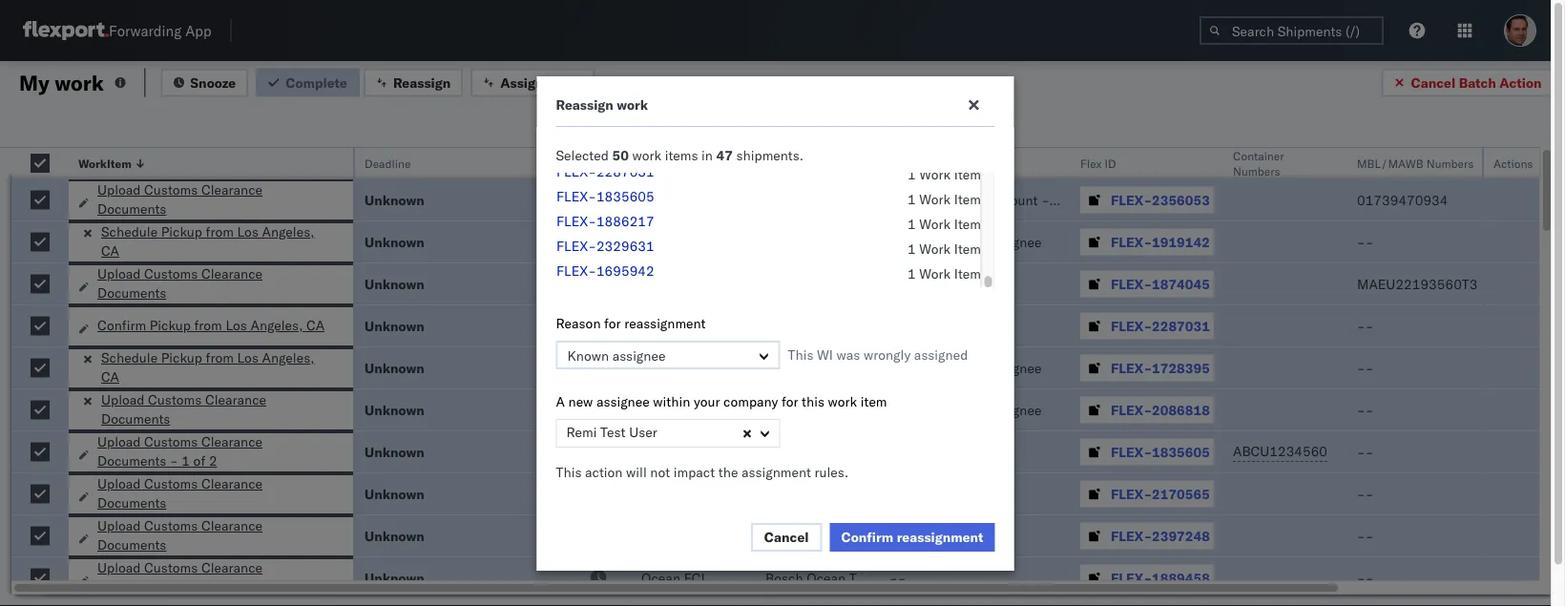 Task type: vqa. For each thing, say whether or not it's contained in the screenshot.
'Dec'
no



Task type: locate. For each thing, give the bounding box(es) containing it.
1 upload customs clearance documents button from the top
[[97, 180, 332, 221]]

flex-
[[556, 163, 596, 180], [556, 188, 596, 205], [1111, 191, 1152, 208], [556, 213, 596, 230], [1111, 233, 1152, 250], [556, 238, 596, 254], [556, 263, 596, 279], [1111, 275, 1152, 292], [1111, 317, 1152, 334], [1111, 359, 1152, 376], [1111, 401, 1152, 418], [1111, 443, 1152, 460], [1111, 485, 1152, 502], [1111, 527, 1152, 544], [1111, 569, 1152, 586]]

1 vertical spatial los
[[226, 317, 247, 334]]

flex-1835605 up flex-2170565
[[1111, 443, 1210, 460]]

remi
[[567, 424, 597, 441]]

demo up wi in the right bottom of the page
[[819, 317, 854, 334]]

work for flex-1886217
[[919, 216, 950, 232]]

flex-1835605 button
[[1081, 439, 1214, 465], [1081, 439, 1214, 465]]

documents for flex-2356053
[[97, 200, 166, 217]]

flex-2397248 button
[[1081, 523, 1214, 549], [1081, 523, 1214, 549]]

deadline
[[365, 156, 411, 170]]

1 horizontal spatial reassign
[[556, 96, 614, 113]]

0 horizontal spatial for
[[604, 315, 621, 332]]

flexport up h&m
[[766, 233, 816, 250]]

0 vertical spatial vandelay
[[766, 443, 821, 460]]

01739470934
[[1357, 191, 1449, 208]]

1 horizontal spatial reassignment
[[897, 529, 984, 546]]

flex-2287031 up flex-1835605 link on the left of the page
[[556, 163, 654, 180]]

flex-1886217
[[556, 213, 654, 230]]

3 demo from the top
[[819, 359, 854, 376]]

0 vertical spatial flex-2287031
[[556, 163, 654, 180]]

3 resize handle column header from the left
[[542, 148, 565, 606]]

this left wi in the right bottom of the page
[[788, 347, 814, 363]]

upload customs clearance documents for flex-1889458
[[97, 559, 263, 595]]

3 fcl from the top
[[684, 317, 708, 334]]

schedule pickup from los angeles, ca down confirm pickup from los angeles, ca button
[[101, 349, 315, 385]]

1 vertical spatial vandelay
[[766, 527, 821, 544]]

this left action
[[556, 464, 582, 481]]

None checkbox
[[31, 154, 50, 173], [31, 316, 50, 336], [31, 358, 50, 378], [31, 400, 50, 420], [31, 442, 50, 462], [31, 526, 50, 546], [31, 568, 50, 588], [31, 154, 50, 173], [31, 316, 50, 336], [31, 358, 50, 378], [31, 400, 50, 420], [31, 442, 50, 462], [31, 526, 50, 546], [31, 568, 50, 588]]

bookings for flex-2086818
[[890, 401, 946, 418]]

1 vertical spatial angeles,
[[251, 317, 303, 334]]

3 upload customs clearance documents button from the top
[[97, 474, 332, 515]]

mbl/mawb numbers
[[1357, 156, 1474, 170]]

2 flexport demo consignee from the top
[[766, 317, 922, 334]]

1835605 up "2170565"
[[1152, 443, 1210, 460]]

flex- down "flex-2287031" link
[[556, 188, 596, 205]]

3 unknown from the top
[[365, 275, 425, 292]]

0 horizontal spatial integration
[[766, 191, 831, 208]]

lcl
[[684, 443, 708, 460]]

numbers for container numbers
[[1233, 164, 1281, 178]]

documents for flex-2397248
[[97, 536, 166, 553]]

flex-2356053 button
[[1081, 187, 1214, 213], [1081, 187, 1214, 213]]

work for flex-2329631
[[919, 241, 950, 257]]

from inside button
[[194, 317, 222, 334]]

1 unknown from the top
[[365, 191, 425, 208]]

2 vertical spatial los
[[237, 349, 259, 366]]

0 vertical spatial flex-1835605
[[556, 188, 654, 205]]

0 vertical spatial schedule pickup from los angeles, ca
[[101, 223, 315, 259]]

2 on from the left
[[1053, 191, 1073, 208]]

2 vertical spatial flexport demo consignee
[[766, 359, 922, 376]]

2 vandelay from the top
[[766, 527, 821, 544]]

schedule pickup from los angeles, ca link down confirm pickup from los angeles, ca button
[[101, 348, 328, 387]]

numbers right mbl/mawb
[[1427, 156, 1474, 170]]

9 unknown from the top
[[365, 527, 425, 544]]

1 integration from the left
[[766, 191, 831, 208]]

1 horizontal spatial ag
[[1077, 191, 1095, 208]]

1 vertical spatial pickup
[[150, 317, 191, 334]]

- inside upload customs clearance documents - 1 of 2
[[170, 452, 178, 469]]

50
[[612, 147, 629, 164]]

0 horizontal spatial flex-1835605
[[556, 188, 654, 205]]

5 fcl from the top
[[684, 485, 708, 502]]

1 vandelay from the top
[[766, 443, 821, 460]]

0 vertical spatial flexport
[[766, 233, 816, 250]]

snooze left 50
[[575, 156, 612, 170]]

1 vertical spatial reassignment
[[897, 529, 984, 546]]

item
[[954, 166, 981, 183], [954, 191, 981, 208], [954, 216, 981, 232], [954, 241, 981, 257], [954, 265, 981, 282]]

1 item from the top
[[954, 166, 981, 183]]

flex-1919142 button
[[1081, 229, 1214, 255], [1081, 229, 1214, 255]]

1 vertical spatial for
[[782, 393, 798, 410]]

confirm pickup from los angeles, ca link
[[97, 316, 325, 335]]

unknown for flex-2397248
[[365, 527, 425, 544]]

4 unknown from the top
[[365, 317, 425, 334]]

integration up account
[[890, 191, 956, 208]]

assignee down reason for reassignment
[[613, 347, 666, 364]]

item for flex-1695942
[[954, 265, 981, 282]]

0 horizontal spatial 1835605
[[596, 188, 654, 205]]

from for flex-1728395
[[206, 349, 234, 366]]

numbers down the container
[[1233, 164, 1281, 178]]

1835605
[[596, 188, 654, 205], [1152, 443, 1210, 460]]

bookings right the was
[[890, 359, 946, 376]]

schedule pickup from los angeles, ca down workitem button
[[101, 223, 315, 259]]

1 vertical spatial flex-1835605
[[1111, 443, 1210, 460]]

flex-1835605 down "flex-2287031" link
[[556, 188, 654, 205]]

1 horizontal spatial 1835605
[[1152, 443, 1210, 460]]

0 horizontal spatial on
[[929, 191, 949, 208]]

flex- up flex-1874045
[[1111, 233, 1152, 250]]

resize handle column header
[[46, 148, 69, 606], [330, 148, 353, 606], [542, 148, 565, 606], [609, 148, 632, 606], [733, 148, 756, 606], [857, 148, 880, 606], [1048, 148, 1071, 606], [1201, 148, 1224, 606], [1325, 148, 1348, 606], [1517, 148, 1540, 606]]

0 vertical spatial assignee
[[613, 347, 666, 364]]

1 horizontal spatial flex-1835605
[[1111, 443, 1210, 460]]

item for flex-2329631
[[954, 241, 981, 257]]

cancel for cancel batch action
[[1411, 74, 1456, 91]]

0 horizontal spatial account
[[864, 191, 914, 208]]

bookings up account
[[890, 233, 946, 250]]

flex- up flex-1835605 link on the left of the page
[[556, 163, 596, 180]]

upload for flex-2397248
[[97, 517, 141, 534]]

2 vertical spatial angeles,
[[262, 349, 315, 366]]

flex- up flex-2086818
[[1111, 359, 1152, 376]]

item for flex-2287031
[[954, 166, 981, 183]]

4 ocean fcl from the top
[[641, 359, 708, 376]]

6 fcl from the top
[[684, 569, 708, 586]]

3 flexport from the top
[[766, 359, 816, 376]]

0 vertical spatial los
[[237, 223, 259, 240]]

1835605 up 1886217
[[596, 188, 654, 205]]

1 horizontal spatial account
[[988, 191, 1038, 208]]

1 work item for flex-1886217
[[907, 216, 981, 232]]

2 upload customs clearance documents button from the top
[[97, 264, 332, 305]]

1 horizontal spatial on
[[1053, 191, 1073, 208]]

this action will not impact the assignment rules.
[[556, 464, 849, 481]]

1 horizontal spatial numbers
[[1427, 156, 1474, 170]]

2 ag from the left
[[1077, 191, 1095, 208]]

4 upload customs clearance documents button from the top
[[97, 516, 332, 557]]

air up user
[[641, 401, 659, 418]]

vandelay up assignment
[[766, 443, 821, 460]]

your
[[694, 393, 720, 410]]

1 integration test account - on ag from the left
[[766, 191, 971, 208]]

in
[[702, 147, 713, 164]]

1728395
[[1152, 359, 1210, 376]]

actions
[[1494, 156, 1533, 170]]

upload
[[97, 181, 141, 198], [97, 265, 141, 282], [101, 391, 145, 408], [97, 433, 141, 450], [97, 475, 141, 492], [97, 517, 141, 534], [97, 559, 141, 576]]

1 horizontal spatial 2287031
[[1152, 317, 1210, 334]]

unknown for flex-1889458
[[365, 569, 425, 586]]

0 horizontal spatial 2287031
[[596, 163, 654, 180]]

flex- inside flex-1835605 link
[[556, 188, 596, 205]]

schedule pickup from los angeles, ca for flex-1919142
[[101, 223, 315, 259]]

1 vertical spatial schedule
[[101, 349, 158, 366]]

integration test account - on ag
[[766, 191, 971, 208], [890, 191, 1095, 208]]

clearance for flex-1874045
[[201, 265, 263, 282]]

upload customs clearance documents link for flex-1874045
[[97, 264, 332, 303]]

0 vertical spatial flexport demo consignee
[[766, 233, 922, 250]]

numbers inside 'container numbers'
[[1233, 164, 1281, 178]]

-- for flex-1835605
[[1357, 443, 1374, 460]]

1 schedule pickup from los angeles, ca from the top
[[101, 223, 315, 259]]

1
[[907, 166, 916, 183], [907, 191, 916, 208], [907, 216, 916, 232], [907, 241, 916, 257], [907, 265, 916, 282], [182, 452, 190, 469]]

2 unknown from the top
[[365, 233, 425, 250]]

1 resize handle column header from the left
[[46, 148, 69, 606]]

bookings for flex-1728395
[[890, 359, 946, 376]]

upload customs clearance documents link for flex-2397248
[[97, 516, 332, 555]]

integration down client name
[[766, 191, 831, 208]]

1 for 1695942
[[907, 265, 916, 282]]

bookings right item
[[890, 401, 946, 418]]

6 unknown from the top
[[365, 401, 425, 418]]

1 for 1886217
[[907, 216, 916, 232]]

work right my
[[55, 69, 104, 95]]

ocean fcl for flex-1874045
[[641, 275, 708, 292]]

unknown for flex-2287031
[[365, 317, 425, 334]]

2 ocean fcl from the top
[[641, 275, 708, 292]]

4 fcl from the top
[[684, 359, 708, 376]]

None checkbox
[[31, 190, 50, 210], [31, 232, 50, 252], [31, 274, 50, 294], [31, 484, 50, 504], [31, 190, 50, 210], [31, 232, 50, 252], [31, 274, 50, 294], [31, 484, 50, 504]]

2 item from the top
[[954, 191, 981, 208]]

user
[[629, 424, 657, 441]]

1 horizontal spatial integration
[[890, 191, 956, 208]]

schedule pickup from los angeles, ca for flex-1728395
[[101, 349, 315, 385]]

1 work item
[[907, 166, 981, 183], [907, 191, 981, 208], [907, 216, 981, 232], [907, 241, 981, 257], [907, 265, 981, 282]]

my
[[19, 69, 49, 95]]

1 vertical spatial ca
[[307, 317, 325, 334]]

0 horizontal spatial flex-2287031
[[556, 163, 654, 180]]

will
[[626, 464, 647, 481]]

air
[[641, 191, 659, 208], [641, 401, 659, 418]]

app
[[185, 21, 212, 40]]

-- for flex-2287031
[[1357, 317, 1374, 334]]

flexport demo consignee up item
[[766, 359, 922, 376]]

forwarding app link
[[23, 21, 212, 40]]

3 ocean fcl from the top
[[641, 317, 708, 334]]

fcl
[[684, 233, 708, 250], [684, 275, 708, 292], [684, 317, 708, 334], [684, 359, 708, 376], [684, 485, 708, 502], [684, 569, 708, 586]]

ocean for flex-1874045
[[641, 275, 681, 292]]

upload customs clearance documents for flex-2170565
[[97, 475, 263, 511]]

cancel
[[1411, 74, 1456, 91], [764, 529, 809, 546]]

1 horizontal spatial confirm
[[842, 529, 894, 546]]

unknown for flex-2356053
[[365, 191, 425, 208]]

2 air from the top
[[641, 401, 659, 418]]

schedule down workitem
[[101, 223, 158, 240]]

los
[[237, 223, 259, 240], [226, 317, 247, 334], [237, 349, 259, 366]]

flex
[[1081, 156, 1102, 170]]

angeles,
[[262, 223, 315, 240], [251, 317, 303, 334], [262, 349, 315, 366]]

5 ocean fcl from the top
[[641, 485, 708, 502]]

4 work from the top
[[919, 241, 950, 257]]

air up 1886217
[[641, 191, 659, 208]]

customs for flex-1874045
[[144, 265, 198, 282]]

account
[[864, 191, 914, 208], [988, 191, 1038, 208]]

1 horizontal spatial this
[[788, 347, 814, 363]]

ocean fcl for flex-1889458
[[641, 569, 708, 586]]

-- for flex-1728395
[[1357, 359, 1374, 376]]

3 item from the top
[[954, 216, 981, 232]]

0 vertical spatial 2287031
[[596, 163, 654, 180]]

1 work item for flex-1695942
[[907, 265, 981, 282]]

los inside confirm pickup from los angeles, ca link
[[226, 317, 247, 334]]

fcl for flex-1889458
[[684, 569, 708, 586]]

2 fcl from the top
[[684, 275, 708, 292]]

upload inside upload customs clearance documents - 1 of 2
[[97, 433, 141, 450]]

1 schedule from the top
[[101, 223, 158, 240]]

0 vertical spatial reassign
[[393, 74, 451, 91]]

air for bookings test consignee
[[641, 401, 659, 418]]

0 horizontal spatial reassign
[[393, 74, 451, 91]]

flexport demo consignee up h&m - test account
[[766, 233, 922, 250]]

customs for flex-1889458
[[144, 559, 198, 576]]

flex- down flex-1886217 'link'
[[556, 238, 596, 254]]

schedule pickup from los angeles, ca link down workitem button
[[101, 222, 328, 261]]

1 air from the top
[[641, 191, 659, 208]]

flexport. image
[[23, 21, 109, 40]]

0 horizontal spatial snooze
[[190, 74, 236, 91]]

1 1 work item from the top
[[907, 166, 981, 183]]

unknown for flex-1874045
[[365, 275, 425, 292]]

0 vertical spatial from
[[206, 223, 234, 240]]

0 vertical spatial snooze
[[190, 74, 236, 91]]

5 1 work item from the top
[[907, 265, 981, 282]]

5 unknown from the top
[[365, 359, 425, 376]]

--
[[1357, 233, 1374, 250], [1357, 317, 1374, 334], [1357, 359, 1374, 376], [1357, 401, 1374, 418], [1357, 443, 1374, 460], [1357, 485, 1374, 502], [890, 527, 906, 544], [1357, 527, 1374, 544], [890, 569, 906, 586], [1357, 569, 1374, 586]]

for left this
[[782, 393, 798, 410]]

1 ocean fcl from the top
[[641, 233, 708, 250]]

2 schedule from the top
[[101, 349, 158, 366]]

1 vertical spatial snooze
[[575, 156, 612, 170]]

1 vertical spatial flex-2287031
[[1111, 317, 1210, 334]]

upload customs clearance documents button for flex-1874045
[[97, 264, 332, 305]]

10 resize handle column header from the left
[[1517, 148, 1540, 606]]

0 vertical spatial reassignment
[[625, 315, 706, 332]]

1 schedule pickup from los angeles, ca link from the top
[[101, 222, 328, 261]]

flex-2287031
[[556, 163, 654, 180], [1111, 317, 1210, 334]]

3 1 work item from the top
[[907, 216, 981, 232]]

7 unknown from the top
[[365, 443, 425, 460]]

this
[[788, 347, 814, 363], [556, 464, 582, 481]]

2 1 work item from the top
[[907, 191, 981, 208]]

0 vertical spatial schedule pickup from los angeles, ca link
[[101, 222, 328, 261]]

id
[[1105, 156, 1117, 170]]

flex- down flex-1919142
[[1111, 275, 1152, 292]]

upload for flex-2170565
[[97, 475, 141, 492]]

customs for flex-1835605
[[144, 433, 198, 450]]

vandelay for flex-1835605
[[766, 443, 821, 460]]

cancel inside button
[[1411, 74, 1456, 91]]

2 schedule pickup from los angeles, ca link from the top
[[101, 348, 328, 387]]

1 vertical spatial demo
[[819, 317, 854, 334]]

assignee up the remi test user
[[597, 393, 650, 410]]

upload customs clearance documents link for flex-2170565
[[97, 474, 332, 513]]

6 ocean fcl from the top
[[641, 569, 708, 586]]

cancel inside button
[[764, 529, 809, 546]]

flexport demo consignee up the was
[[766, 317, 922, 334]]

1 vertical spatial air
[[641, 401, 659, 418]]

container
[[1233, 148, 1284, 163]]

5 resize handle column header from the left
[[733, 148, 756, 606]]

1 vertical spatial assignee
[[597, 393, 650, 410]]

flex- down flex-2329631 link
[[556, 263, 596, 279]]

flexport for flex-2287031
[[766, 317, 816, 334]]

2 vertical spatial ca
[[101, 368, 119, 385]]

for up known assignee
[[604, 315, 621, 332]]

2 flexport from the top
[[766, 317, 816, 334]]

1 vertical spatial schedule pickup from los angeles, ca link
[[101, 348, 328, 387]]

3 work from the top
[[919, 216, 950, 232]]

1 work from the top
[[919, 166, 950, 183]]

3 flexport demo consignee from the top
[[766, 359, 922, 376]]

2 work from the top
[[919, 191, 950, 208]]

0 horizontal spatial numbers
[[1233, 164, 1281, 178]]

0 vertical spatial pickup
[[161, 223, 202, 240]]

remi test user option
[[567, 424, 657, 441]]

clearance inside upload customs clearance documents - 1 of 2
[[201, 433, 263, 450]]

5 item from the top
[[954, 265, 981, 282]]

0 horizontal spatial reassignment
[[625, 315, 706, 332]]

0 vertical spatial ca
[[101, 242, 119, 259]]

1 vertical spatial this
[[556, 464, 582, 481]]

reassign up the "deadline" 'button'
[[393, 74, 451, 91]]

2 demo from the top
[[819, 317, 854, 334]]

reassign down me
[[556, 96, 614, 113]]

0 vertical spatial for
[[604, 315, 621, 332]]

0 horizontal spatial this
[[556, 464, 582, 481]]

test
[[811, 275, 842, 292]]

ocean for flex-1919142
[[641, 233, 681, 250]]

0 vertical spatial schedule
[[101, 223, 158, 240]]

8 unknown from the top
[[365, 485, 425, 502]]

upload customs clearance documents button
[[97, 180, 332, 221], [97, 264, 332, 305], [97, 474, 332, 515], [97, 516, 332, 557], [97, 558, 332, 599]]

2287031 up 1728395 at the right bottom of the page
[[1152, 317, 1210, 334]]

work right this
[[828, 393, 857, 410]]

bookings
[[890, 233, 946, 250], [890, 359, 946, 376], [766, 401, 821, 418], [890, 401, 946, 418]]

5 work from the top
[[919, 265, 950, 282]]

1 fcl from the top
[[684, 233, 708, 250]]

demo up this
[[819, 359, 854, 376]]

mbl/mawb
[[1357, 156, 1424, 170]]

fcl for flex-1728395
[[684, 359, 708, 376]]

2 vertical spatial from
[[206, 349, 234, 366]]

schedule
[[101, 223, 158, 240], [101, 349, 158, 366]]

1889458
[[1152, 569, 1210, 586]]

1 vertical spatial confirm
[[842, 529, 894, 546]]

h&m
[[766, 275, 796, 292]]

vandelay
[[766, 443, 821, 460], [766, 527, 821, 544]]

4 1 work item from the top
[[907, 241, 981, 257]]

5 upload customs clearance documents button from the top
[[97, 558, 332, 599]]

1 work item for flex-1835605
[[907, 191, 981, 208]]

0 vertical spatial cancel
[[1411, 74, 1456, 91]]

reassign for reassign work
[[556, 96, 614, 113]]

demo up h&m - test account
[[819, 233, 854, 250]]

2 schedule pickup from los angeles, ca from the top
[[101, 349, 315, 385]]

0 vertical spatial this
[[788, 347, 814, 363]]

0 vertical spatial demo
[[819, 233, 854, 250]]

1 flexport demo consignee from the top
[[766, 233, 922, 250]]

flex- down the flex id button
[[1111, 191, 1152, 208]]

flexport down h&m
[[766, 317, 816, 334]]

flex-2287031 down flex-1874045
[[1111, 317, 1210, 334]]

flex- down flex-1835605 link on the left of the page
[[556, 213, 596, 230]]

customs inside upload customs clearance documents - 1 of 2
[[144, 433, 198, 450]]

10 unknown from the top
[[365, 569, 425, 586]]

0 horizontal spatial cancel
[[764, 529, 809, 546]]

1 vertical spatial schedule pickup from los angeles, ca
[[101, 349, 315, 385]]

1 vertical spatial flexport
[[766, 317, 816, 334]]

client name button
[[756, 152, 861, 171]]

2287031 up flex-1835605 link on the left of the page
[[596, 163, 654, 180]]

unknown for flex-2170565
[[365, 485, 425, 502]]

1 vertical spatial 2287031
[[1152, 317, 1210, 334]]

2 vertical spatial demo
[[819, 359, 854, 376]]

maeu22193560t3
[[1357, 275, 1478, 292]]

reassignment
[[625, 315, 706, 332], [897, 529, 984, 546]]

snooze down app
[[190, 74, 236, 91]]

1 demo from the top
[[819, 233, 854, 250]]

0 horizontal spatial confirm
[[97, 317, 146, 334]]

cancel left batch
[[1411, 74, 1456, 91]]

1 vertical spatial cancel
[[764, 529, 809, 546]]

documents inside upload customs clearance documents - 1 of 2
[[97, 452, 166, 469]]

flex-1889458
[[1111, 569, 1210, 586]]

flexport
[[766, 233, 816, 250], [766, 317, 816, 334], [766, 359, 816, 376]]

this for this wi was wrongly assigned
[[788, 347, 814, 363]]

vandelay up bosch
[[766, 527, 821, 544]]

2287031
[[596, 163, 654, 180], [1152, 317, 1210, 334]]

1695942
[[596, 263, 654, 279]]

bookings test consignee for flex-1919142
[[890, 233, 1042, 250]]

upload customs clearance documents link for flex-2356053
[[97, 180, 332, 219]]

0 vertical spatial angeles,
[[262, 223, 315, 240]]

upload customs clearance documents link
[[97, 180, 332, 219], [97, 264, 332, 303], [101, 390, 328, 429], [97, 474, 332, 513], [97, 516, 332, 555], [97, 558, 332, 597]]

confirm reassignment
[[842, 529, 984, 546]]

-
[[917, 191, 926, 208], [1042, 191, 1050, 208], [1357, 233, 1366, 250], [1366, 233, 1374, 250], [799, 275, 808, 292], [1357, 317, 1366, 334], [1366, 317, 1374, 334], [1357, 359, 1366, 376], [1366, 359, 1374, 376], [1357, 401, 1366, 418], [1366, 401, 1374, 418], [1357, 443, 1366, 460], [1366, 443, 1374, 460], [170, 452, 178, 469], [1357, 485, 1366, 502], [1366, 485, 1374, 502], [890, 527, 898, 544], [898, 527, 906, 544], [1357, 527, 1366, 544], [1366, 527, 1374, 544], [890, 569, 898, 586], [898, 569, 906, 586], [1357, 569, 1366, 586], [1366, 569, 1374, 586]]

cancel up bosch
[[764, 529, 809, 546]]

flex-1874045 button
[[1081, 271, 1214, 297], [1081, 271, 1214, 297]]

1 vertical spatial reassign
[[556, 96, 614, 113]]

bosch
[[766, 569, 803, 586]]

schedule down confirm pickup from los angeles, ca button
[[101, 349, 158, 366]]

flex-1835605
[[556, 188, 654, 205], [1111, 443, 1210, 460]]

flexport left wi in the right bottom of the page
[[766, 359, 816, 376]]

reassign inside button
[[393, 74, 451, 91]]

assignment
[[742, 464, 811, 481]]

documents
[[97, 200, 166, 217], [97, 284, 166, 301], [101, 410, 170, 427], [97, 452, 166, 469], [97, 494, 166, 511], [97, 536, 166, 553], [97, 578, 166, 595]]

air for integration test account - on ag
[[641, 191, 659, 208]]

0 vertical spatial confirm
[[97, 317, 146, 334]]

customs for flex-2170565
[[144, 475, 198, 492]]

angeles, for flex-1919142
[[262, 223, 315, 240]]

1 horizontal spatial for
[[782, 393, 798, 410]]

numbers
[[1427, 156, 1474, 170], [1233, 164, 1281, 178]]

2 integration test account - on ag from the left
[[890, 191, 1095, 208]]

7 resize handle column header from the left
[[1048, 148, 1071, 606]]

0 vertical spatial air
[[641, 191, 659, 208]]

1 vertical spatial from
[[194, 317, 222, 334]]

2 vertical spatial pickup
[[161, 349, 202, 366]]

4 item from the top
[[954, 241, 981, 257]]

schedule for flex-1728395
[[101, 349, 158, 366]]

flex- inside "flex-2287031" link
[[556, 163, 596, 180]]

-- for flex-1889458
[[1357, 569, 1374, 586]]

reassign
[[393, 74, 451, 91], [556, 96, 614, 113]]

unknown for flex-2086818
[[365, 401, 425, 418]]

Search Shipments (/) text field
[[1200, 16, 1384, 45]]

1 horizontal spatial cancel
[[1411, 74, 1456, 91]]

2 vertical spatial flexport
[[766, 359, 816, 376]]

0 horizontal spatial ag
[[953, 191, 971, 208]]

1 flexport from the top
[[766, 233, 816, 250]]

flexport demo consignee
[[766, 233, 922, 250], [766, 317, 922, 334], [766, 359, 922, 376]]

1 vertical spatial flexport demo consignee
[[766, 317, 922, 334]]



Task type: describe. For each thing, give the bounding box(es) containing it.
ca for flex-1919142
[[101, 242, 119, 259]]

documents for flex-1889458
[[97, 578, 166, 595]]

work for flex-1695942
[[919, 265, 950, 282]]

flex-1874045
[[1111, 275, 1210, 292]]

reassign button
[[364, 68, 463, 97]]

selected
[[556, 147, 609, 164]]

flex-2397248
[[1111, 527, 1210, 544]]

los for flex-1728395
[[237, 349, 259, 366]]

mbl/mawb numbers button
[[1348, 152, 1566, 171]]

selected 50 work items in 47 shipments.
[[556, 147, 804, 164]]

confirm pickup from los angeles, ca
[[97, 317, 325, 334]]

assign
[[500, 74, 544, 91]]

flex-2170565
[[1111, 485, 1210, 502]]

clearance for flex-1889458
[[201, 559, 263, 576]]

this
[[802, 393, 825, 410]]

flexport demo consignee for flex-2287031
[[766, 317, 922, 334]]

ocean for flex-2287031
[[641, 317, 681, 334]]

ocean for flex-1728395
[[641, 359, 681, 376]]

documents for flex-2170565
[[97, 494, 166, 511]]

item for flex-1886217
[[954, 216, 981, 232]]

1 work item for flex-2329631
[[907, 241, 981, 257]]

flex- inside the flex-1695942 link
[[556, 263, 596, 279]]

1 account from the left
[[864, 191, 914, 208]]

-- for flex-2397248
[[1357, 527, 1374, 544]]

flexport for flex-1728395
[[766, 359, 816, 376]]

6 resize handle column header from the left
[[857, 148, 880, 606]]

flex- down "flex-1728395"
[[1111, 401, 1152, 418]]

reassign for reassign
[[393, 74, 451, 91]]

flex- up flex-2397248
[[1111, 485, 1152, 502]]

documents for flex-1874045
[[97, 284, 166, 301]]

-- for flex-1919142
[[1357, 233, 1374, 250]]

upload customs clearance documents button for flex-1889458
[[97, 558, 332, 599]]

ocean fcl for flex-2287031
[[641, 317, 708, 334]]

2
[[209, 452, 217, 469]]

numbers for mbl/mawb numbers
[[1427, 156, 1474, 170]]

flex- down flex-2170565
[[1111, 527, 1152, 544]]

reassignment inside button
[[897, 529, 984, 546]]

upload for flex-1835605
[[97, 433, 141, 450]]

forwarding app
[[109, 21, 212, 40]]

2356053
[[1152, 191, 1210, 208]]

cancel batch action button
[[1382, 68, 1555, 97]]

confirm for confirm reassignment
[[842, 529, 894, 546]]

angeles, inside button
[[251, 317, 303, 334]]

reason for reassignment
[[556, 315, 706, 332]]

the
[[719, 464, 738, 481]]

h&m - test account
[[766, 275, 910, 292]]

items
[[665, 147, 698, 164]]

was
[[837, 347, 860, 363]]

cancel for cancel
[[764, 529, 809, 546]]

47
[[716, 147, 733, 164]]

known assignee
[[568, 347, 666, 364]]

ocean fcl for flex-1919142
[[641, 233, 708, 250]]

snooze inside button
[[190, 74, 236, 91]]

reassign work
[[556, 96, 648, 113]]

1 for 2329631
[[907, 241, 916, 257]]

ocean for flex-1835605
[[641, 443, 681, 460]]

work for flex-2287031
[[919, 166, 950, 183]]

vandelay for flex-2397248
[[766, 527, 821, 544]]

upload customs clearance documents link for flex-1889458
[[97, 558, 332, 597]]

clearance for flex-2170565
[[201, 475, 263, 492]]

workitem button
[[69, 152, 334, 171]]

1874045
[[1152, 275, 1210, 292]]

action
[[585, 464, 623, 481]]

upload customs clearance documents button for flex-2397248
[[97, 516, 332, 557]]

snooze button
[[161, 68, 248, 97]]

bookings test consignee for flex-1728395
[[890, 359, 1042, 376]]

fcl for flex-2170565
[[684, 485, 708, 502]]

mode
[[641, 156, 671, 170]]

container numbers button
[[1224, 144, 1329, 179]]

name
[[799, 156, 830, 170]]

flex id button
[[1071, 152, 1205, 171]]

pickup for flex-1919142
[[161, 223, 202, 240]]

2 account from the left
[[988, 191, 1038, 208]]

client name
[[766, 156, 830, 170]]

from for flex-1919142
[[206, 223, 234, 240]]

flex- down flex-2397248
[[1111, 569, 1152, 586]]

2 resize handle column header from the left
[[330, 148, 353, 606]]

workitem
[[78, 156, 132, 170]]

work right 50
[[632, 147, 662, 164]]

rules.
[[815, 464, 849, 481]]

flex-2086818
[[1111, 401, 1210, 418]]

fcl for flex-1919142
[[684, 233, 708, 250]]

1919142
[[1152, 233, 1210, 250]]

angeles, for flex-1728395
[[262, 349, 315, 366]]

9 resize handle column header from the left
[[1325, 148, 1348, 606]]

flex-2329631 link
[[556, 238, 654, 259]]

los for flex-1919142
[[237, 223, 259, 240]]

ca inside button
[[307, 317, 325, 334]]

flex id
[[1081, 156, 1117, 170]]

ocean for flex-2170565
[[641, 485, 681, 502]]

schedule for flex-1919142
[[101, 223, 158, 240]]

flex-1695942
[[556, 263, 654, 279]]

1 on from the left
[[929, 191, 949, 208]]

remi test user
[[567, 424, 657, 441]]

demo for flex-2287031
[[819, 317, 854, 334]]

flexport demo consignee for flex-1728395
[[766, 359, 922, 376]]

flex- inside flex-1886217 'link'
[[556, 213, 596, 230]]

wrongly
[[864, 347, 911, 363]]

abcu1234560
[[1233, 443, 1328, 460]]

upload for flex-1889458
[[97, 559, 141, 576]]

this for this action will not impact the assignment rules.
[[556, 464, 582, 481]]

bookings down wi in the right bottom of the page
[[766, 401, 821, 418]]

1 horizontal spatial snooze
[[575, 156, 612, 170]]

assigned
[[914, 347, 968, 363]]

fcl for flex-1874045
[[684, 275, 708, 292]]

documents for flex-1835605
[[97, 452, 166, 469]]

container numbers
[[1233, 148, 1284, 178]]

flex-1919142
[[1111, 233, 1210, 250]]

flex-2287031 link
[[556, 163, 654, 184]]

-- for flex-2170565
[[1357, 485, 1374, 502]]

1886217
[[596, 213, 654, 230]]

my work
[[19, 69, 104, 95]]

2170565
[[1152, 485, 1210, 502]]

a
[[556, 393, 565, 410]]

2086818
[[1152, 401, 1210, 418]]

item
[[861, 393, 887, 410]]

flex-1835605 link
[[556, 188, 654, 209]]

fcl for flex-2287031
[[684, 317, 708, 334]]

shipments.
[[737, 147, 804, 164]]

forwarding
[[109, 21, 182, 40]]

confirm for confirm pickup from los angeles, ca
[[97, 317, 146, 334]]

flex- up flex-2170565
[[1111, 443, 1152, 460]]

ocean for flex-1889458
[[641, 569, 681, 586]]

confirm pickup from los angeles, ca button
[[97, 316, 325, 337]]

ocean fcl for flex-2170565
[[641, 485, 708, 502]]

ocean fcl for flex-1728395
[[641, 359, 708, 376]]

company
[[724, 393, 778, 410]]

bookings for flex-1919142
[[890, 233, 946, 250]]

schedule pickup from los angeles, ca link for flex-1919142
[[101, 222, 328, 261]]

cancel button
[[751, 523, 822, 552]]

clearance for flex-2356053
[[201, 181, 263, 198]]

1 vertical spatial 1835605
[[1152, 443, 1210, 460]]

impact
[[674, 464, 715, 481]]

schedule pickup from los angeles, ca link for flex-1728395
[[101, 348, 328, 387]]

bosch ocean test
[[766, 569, 875, 586]]

-- for flex-2086818
[[1357, 401, 1374, 418]]

upload customs clearance documents - 1 of 2 link
[[97, 432, 332, 471]]

deadline button
[[355, 152, 546, 171]]

a new assignee within your company for this work item
[[556, 393, 887, 410]]

4 resize handle column header from the left
[[609, 148, 632, 606]]

within
[[653, 393, 690, 410]]

upload customs clearance documents for flex-1874045
[[97, 265, 263, 301]]

assign to me button
[[471, 68, 595, 97]]

action
[[1500, 74, 1542, 91]]

reason
[[556, 315, 601, 332]]

2 integration from the left
[[890, 191, 956, 208]]

customs for flex-2356053
[[144, 181, 198, 198]]

upload customs clearance documents button for flex-2356053
[[97, 180, 332, 221]]

account
[[845, 275, 910, 292]]

flex-1695942 link
[[556, 263, 654, 284]]

me
[[563, 74, 583, 91]]

client
[[766, 156, 796, 170]]

work up 50
[[617, 96, 648, 113]]

confirm reassignment button
[[830, 523, 995, 552]]

upload for flex-2356053
[[97, 181, 141, 198]]

1 for 2287031
[[907, 166, 916, 183]]

1 inside upload customs clearance documents - 1 of 2
[[182, 452, 190, 469]]

flex-1886217 link
[[556, 213, 654, 234]]

upload customs clearance documents button for flex-2170565
[[97, 474, 332, 515]]

flex-2329631
[[556, 238, 654, 254]]

8 resize handle column header from the left
[[1201, 148, 1224, 606]]

0 vertical spatial 1835605
[[596, 188, 654, 205]]

pickup inside button
[[150, 317, 191, 334]]

ca for flex-1728395
[[101, 368, 119, 385]]

flex- inside flex-2329631 link
[[556, 238, 596, 254]]

to
[[547, 74, 560, 91]]

assign to me
[[500, 74, 583, 91]]

unknown for flex-1835605
[[365, 443, 425, 460]]

1 ag from the left
[[953, 191, 971, 208]]

1 work item for flex-2287031
[[907, 166, 981, 183]]

flex- down flex-1874045
[[1111, 317, 1152, 334]]

flex-1728395
[[1111, 359, 1210, 376]]

cancel batch action
[[1411, 74, 1542, 91]]

wi
[[817, 347, 833, 363]]

ocean lcl
[[641, 443, 708, 460]]

1 horizontal spatial flex-2287031
[[1111, 317, 1210, 334]]

2329631
[[596, 238, 654, 254]]

clearance for flex-1835605
[[201, 433, 263, 450]]

batch
[[1459, 74, 1497, 91]]

demo for flex-1728395
[[819, 359, 854, 376]]



